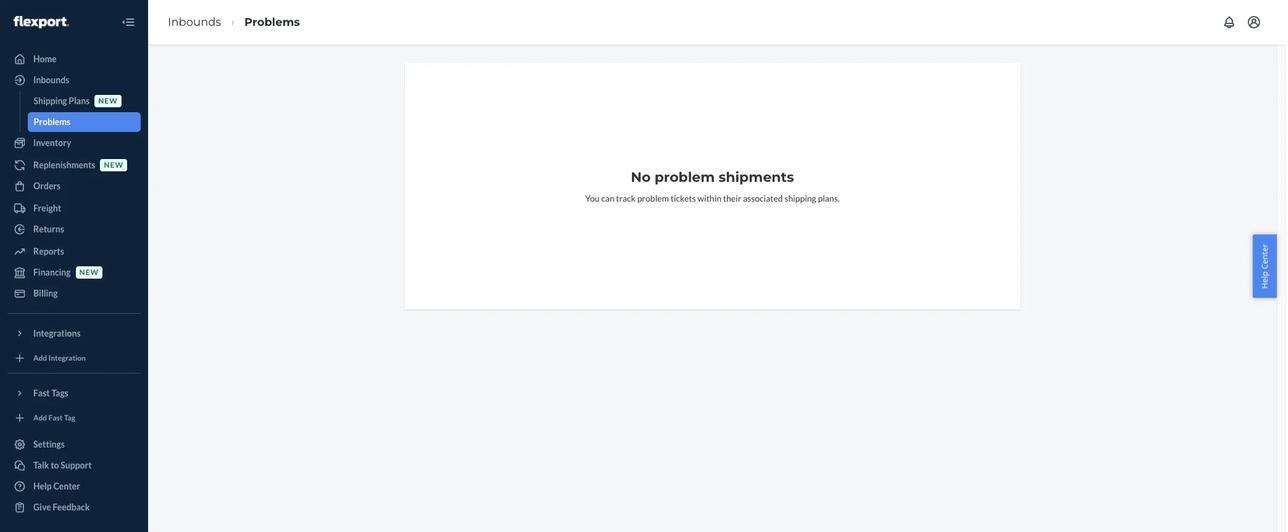 Task type: vqa. For each thing, say whether or not it's contained in the screenshot.
Add Fast Tag Add
yes



Task type: locate. For each thing, give the bounding box(es) containing it.
0 vertical spatial fast
[[33, 388, 50, 399]]

plans.
[[818, 193, 840, 204]]

shipments
[[719, 169, 794, 186]]

add left the "integration"
[[33, 354, 47, 363]]

help inside help center link
[[33, 481, 52, 492]]

integration
[[48, 354, 86, 363]]

talk
[[33, 460, 49, 471]]

1 vertical spatial new
[[104, 161, 123, 170]]

help inside help center button
[[1259, 271, 1271, 289]]

fast left tag
[[48, 414, 63, 423]]

0 horizontal spatial help
[[33, 481, 52, 492]]

1 vertical spatial fast
[[48, 414, 63, 423]]

inventory
[[33, 138, 71, 148]]

help
[[1259, 271, 1271, 289], [33, 481, 52, 492]]

add integration link
[[7, 349, 141, 368]]

0 vertical spatial center
[[1259, 244, 1271, 269]]

2 vertical spatial new
[[79, 268, 99, 277]]

fast inside fast tags dropdown button
[[33, 388, 50, 399]]

fast
[[33, 388, 50, 399], [48, 414, 63, 423]]

problem up tickets
[[655, 169, 715, 186]]

0 vertical spatial problems link
[[244, 15, 300, 29]]

help center inside button
[[1259, 244, 1271, 289]]

problems link
[[244, 15, 300, 29], [27, 112, 141, 132]]

1 horizontal spatial inbounds link
[[168, 15, 221, 29]]

settings link
[[7, 435, 141, 455]]

shipping
[[34, 96, 67, 106]]

0 vertical spatial inbounds link
[[168, 15, 221, 29]]

inventory link
[[7, 133, 141, 153]]

new right plans
[[98, 97, 118, 106]]

replenishments
[[33, 160, 95, 170]]

new down reports link
[[79, 268, 99, 277]]

1 horizontal spatial problems
[[244, 15, 300, 29]]

no problem shipments
[[631, 169, 794, 186]]

0 vertical spatial inbounds
[[168, 15, 221, 29]]

new for shipping plans
[[98, 97, 118, 106]]

problem down no on the top of page
[[637, 193, 669, 204]]

1 vertical spatial problems link
[[27, 112, 141, 132]]

tickets
[[671, 193, 696, 204]]

1 vertical spatial help
[[33, 481, 52, 492]]

1 vertical spatial inbounds
[[33, 75, 69, 85]]

0 vertical spatial help
[[1259, 271, 1271, 289]]

add fast tag
[[33, 414, 75, 423]]

help center
[[1259, 244, 1271, 289], [33, 481, 80, 492]]

2 add from the top
[[33, 414, 47, 423]]

new for replenishments
[[104, 161, 123, 170]]

add
[[33, 354, 47, 363], [33, 414, 47, 423]]

inbounds link
[[168, 15, 221, 29], [7, 70, 141, 90]]

tags
[[51, 388, 68, 399]]

open account menu image
[[1247, 15, 1262, 30]]

0 vertical spatial new
[[98, 97, 118, 106]]

1 horizontal spatial inbounds
[[168, 15, 221, 29]]

0 horizontal spatial problems
[[34, 117, 70, 127]]

inbounds
[[168, 15, 221, 29], [33, 75, 69, 85]]

help center button
[[1253, 235, 1277, 298]]

center
[[1259, 244, 1271, 269], [53, 481, 80, 492]]

0 vertical spatial problems
[[244, 15, 300, 29]]

new up orders "link"
[[104, 161, 123, 170]]

add fast tag link
[[7, 409, 141, 428]]

1 vertical spatial inbounds link
[[7, 70, 141, 90]]

1 add from the top
[[33, 354, 47, 363]]

0 horizontal spatial center
[[53, 481, 80, 492]]

problem
[[655, 169, 715, 186], [637, 193, 669, 204]]

1 horizontal spatial center
[[1259, 244, 1271, 269]]

give
[[33, 502, 51, 513]]

1 vertical spatial add
[[33, 414, 47, 423]]

0 horizontal spatial help center
[[33, 481, 80, 492]]

1 horizontal spatial help center
[[1259, 244, 1271, 289]]

1 vertical spatial help center
[[33, 481, 80, 492]]

fast left tags
[[33, 388, 50, 399]]

inbounds inside breadcrumbs navigation
[[168, 15, 221, 29]]

billing
[[33, 288, 58, 299]]

add down fast tags
[[33, 414, 47, 423]]

1 horizontal spatial help
[[1259, 271, 1271, 289]]

0 vertical spatial help center
[[1259, 244, 1271, 289]]

home link
[[7, 49, 141, 69]]

can
[[601, 193, 615, 204]]

help center link
[[7, 477, 141, 497]]

0 horizontal spatial problems link
[[27, 112, 141, 132]]

fast inside add fast tag link
[[48, 414, 63, 423]]

0 horizontal spatial inbounds
[[33, 75, 69, 85]]

returns
[[33, 224, 64, 235]]

problems
[[244, 15, 300, 29], [34, 117, 70, 127]]

0 vertical spatial add
[[33, 354, 47, 363]]

no
[[631, 169, 651, 186]]

new
[[98, 97, 118, 106], [104, 161, 123, 170], [79, 268, 99, 277]]



Task type: describe. For each thing, give the bounding box(es) containing it.
support
[[61, 460, 92, 471]]

you can track problem tickets within their associated shipping plans.
[[585, 193, 840, 204]]

add integration
[[33, 354, 86, 363]]

tag
[[64, 414, 75, 423]]

fast tags
[[33, 388, 68, 399]]

freight link
[[7, 199, 141, 218]]

inbounds link inside breadcrumbs navigation
[[168, 15, 221, 29]]

integrations button
[[7, 324, 141, 344]]

you
[[585, 193, 600, 204]]

orders link
[[7, 177, 141, 196]]

home
[[33, 54, 57, 64]]

fast tags button
[[7, 384, 141, 404]]

their
[[723, 193, 741, 204]]

track
[[616, 193, 636, 204]]

talk to support
[[33, 460, 92, 471]]

to
[[51, 460, 59, 471]]

1 vertical spatial problem
[[637, 193, 669, 204]]

reports
[[33, 246, 64, 257]]

financing
[[33, 267, 71, 278]]

problems inside breadcrumbs navigation
[[244, 15, 300, 29]]

close navigation image
[[121, 15, 136, 30]]

associated
[[743, 193, 783, 204]]

flexport logo image
[[14, 16, 69, 28]]

give feedback
[[33, 502, 90, 513]]

1 vertical spatial center
[[53, 481, 80, 492]]

returns link
[[7, 220, 141, 239]]

open notifications image
[[1222, 15, 1237, 30]]

1 horizontal spatial problems link
[[244, 15, 300, 29]]

give feedback button
[[7, 498, 141, 518]]

add for add integration
[[33, 354, 47, 363]]

shipping
[[785, 193, 816, 204]]

0 vertical spatial problem
[[655, 169, 715, 186]]

shipping plans
[[34, 96, 90, 106]]

new for financing
[[79, 268, 99, 277]]

settings
[[33, 439, 65, 450]]

reports link
[[7, 242, 141, 262]]

integrations
[[33, 328, 81, 339]]

within
[[698, 193, 722, 204]]

talk to support button
[[7, 456, 141, 476]]

0 horizontal spatial inbounds link
[[7, 70, 141, 90]]

1 vertical spatial problems
[[34, 117, 70, 127]]

orders
[[33, 181, 61, 191]]

billing link
[[7, 284, 141, 304]]

breadcrumbs navigation
[[158, 4, 310, 40]]

freight
[[33, 203, 61, 214]]

feedback
[[53, 502, 90, 513]]

plans
[[69, 96, 90, 106]]

add for add fast tag
[[33, 414, 47, 423]]

center inside button
[[1259, 244, 1271, 269]]



